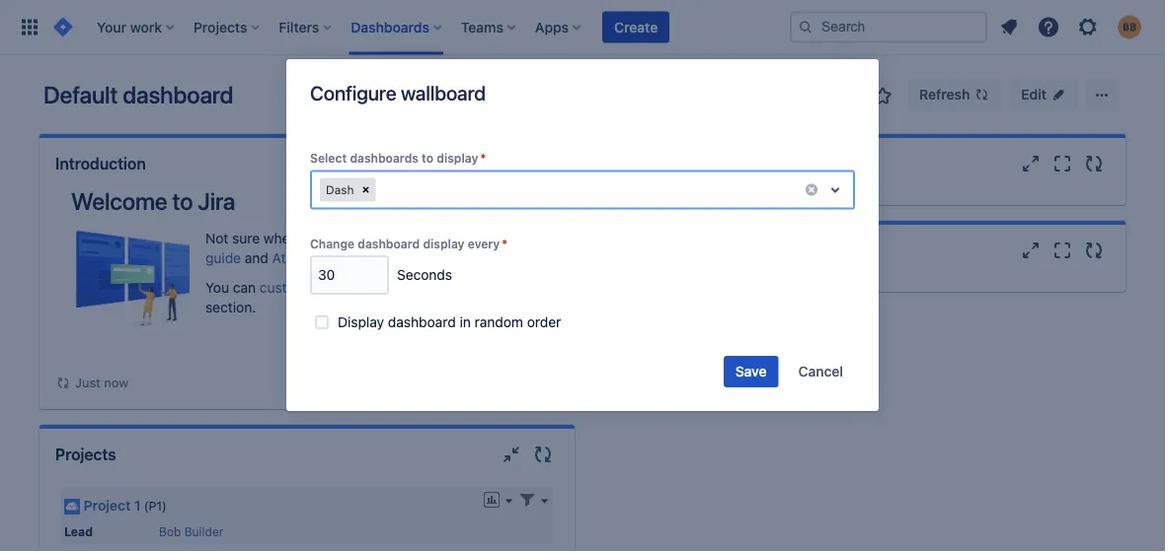 Task type: vqa. For each thing, say whether or not it's contained in the screenshot.
first Owned from the top
no



Task type: describe. For each thing, give the bounding box(es) containing it.
jira 101 guide link
[[205, 231, 504, 267]]

administration
[[423, 280, 515, 296]]

(p1)
[[144, 499, 167, 513]]

1 vertical spatial display
[[423, 237, 465, 251]]

clear image
[[804, 182, 820, 198]]

section.
[[205, 300, 256, 316]]

project 1 link
[[83, 498, 141, 514]]

jira 101 guide
[[205, 231, 504, 267]]

me
[[697, 155, 720, 173]]

every
[[468, 237, 500, 251]]

bob builder
[[159, 525, 224, 539]]

1 horizontal spatial the
[[432, 231, 452, 247]]

dashboards
[[350, 152, 419, 165]]

this
[[329, 280, 352, 296]]

refresh
[[919, 86, 970, 103]]

introduction
[[55, 155, 146, 173]]

just
[[75, 376, 100, 391]]

change dashboard display every *
[[310, 237, 508, 251]]

out
[[407, 231, 428, 247]]

in inside "in the administration section."
[[384, 280, 395, 296]]

maximize introduction image
[[500, 152, 523, 176]]

edit icon image
[[1051, 87, 1066, 103]]

cancel button
[[787, 356, 855, 388]]

maximize activity streams image
[[1051, 239, 1074, 263]]

sure
[[232, 231, 260, 247]]

where
[[264, 231, 302, 247]]

projects
[[55, 446, 116, 465]]

create button
[[602, 11, 670, 43]]

0 vertical spatial display
[[437, 152, 478, 165]]

and atlassian training course .
[[241, 250, 432, 267]]

welcome
[[71, 188, 167, 215]]

1
[[134, 498, 141, 514]]

and
[[245, 250, 268, 267]]

configure wallboard
[[310, 81, 486, 104]]

Search field
[[790, 11, 987, 43]]

open image
[[824, 178, 847, 202]]

seconds
[[397, 267, 452, 283]]

refresh projects image
[[531, 443, 555, 467]]

maximize assigned to me image
[[1051, 152, 1074, 176]]

save button
[[724, 356, 779, 388]]

dashboard for display
[[388, 314, 456, 331]]

101
[[483, 231, 504, 247]]

welcome to jira
[[71, 188, 235, 215]]

an arrow curved in a circular way on the button that refreshes the dashboard image
[[55, 376, 71, 392]]

just now
[[75, 376, 129, 391]]

training
[[333, 250, 381, 267]]

order
[[527, 314, 561, 331]]

jira software image
[[51, 15, 75, 39]]

assigned
[[606, 155, 675, 173]]

.
[[428, 250, 432, 267]]

not
[[205, 231, 228, 247]]

create banner
[[0, 0, 1165, 55]]

start?
[[323, 231, 359, 247]]

builder
[[184, 525, 224, 539]]

to right welcome
[[172, 188, 193, 215]]

clear image
[[358, 182, 374, 198]]

refresh introduction image
[[531, 152, 555, 176]]

dashboard for change
[[358, 237, 420, 251]]

can
[[233, 280, 256, 296]]

lead
[[64, 525, 93, 539]]

project
[[83, 498, 131, 514]]

atlassian
[[272, 250, 329, 267]]

select
[[310, 152, 347, 165]]

create
[[614, 19, 658, 35]]



Task type: locate. For each thing, give the bounding box(es) containing it.
configure wallboard dialog
[[286, 59, 879, 412]]

wallboard
[[401, 81, 486, 104]]

minimize projects image
[[500, 443, 523, 467]]

0 vertical spatial in
[[384, 280, 395, 296]]

now
[[104, 376, 129, 391]]

introduction region
[[55, 188, 559, 394]]

cancel
[[798, 364, 843, 380]]

the up .
[[432, 231, 452, 247]]

0 horizontal spatial the
[[398, 280, 419, 296]]

the down course
[[398, 280, 419, 296]]

customize this text link
[[260, 280, 380, 296]]

primary element
[[12, 0, 790, 55]]

you can customize this text
[[205, 280, 380, 296]]

check
[[363, 231, 403, 247]]

in
[[384, 280, 395, 296], [460, 314, 471, 331]]

display up the seconds
[[423, 237, 465, 251]]

in right text
[[384, 280, 395, 296]]

refresh button
[[908, 79, 1002, 111]]

not sure where to start? check out the
[[205, 231, 456, 247]]

1 vertical spatial dashboard
[[358, 237, 420, 251]]

to up the atlassian
[[306, 231, 319, 247]]

random
[[475, 314, 523, 331]]

1 horizontal spatial in
[[460, 314, 471, 331]]

atlassian training course link
[[272, 250, 428, 267]]

refresh image
[[974, 87, 990, 103]]

to right the dashboards
[[422, 152, 434, 165]]

* for select dashboards to display *
[[480, 152, 486, 165]]

* right every
[[502, 237, 508, 251]]

None text field
[[380, 180, 383, 200]]

1 vertical spatial *
[[502, 237, 508, 251]]

refresh assigned to me image
[[1082, 152, 1106, 176]]

configure
[[310, 81, 396, 104]]

edit link
[[1009, 79, 1078, 111]]

the inside "in the administration section."
[[398, 280, 419, 296]]

* left maximize introduction icon
[[480, 152, 486, 165]]

jira left 101
[[456, 231, 479, 247]]

in left the random
[[460, 314, 471, 331]]

to
[[422, 152, 434, 165], [678, 155, 693, 173], [172, 188, 193, 215], [306, 231, 319, 247]]

in the administration section.
[[205, 280, 515, 316]]

customize
[[260, 280, 325, 296]]

dashboard
[[123, 81, 233, 109], [358, 237, 420, 251], [388, 314, 456, 331]]

*
[[480, 152, 486, 165], [502, 237, 508, 251]]

select dashboards to display *
[[310, 152, 486, 165]]

1 horizontal spatial *
[[502, 237, 508, 251]]

display dashboard in random order
[[338, 314, 561, 331]]

dash
[[326, 183, 354, 197]]

change
[[310, 237, 355, 251]]

* for change dashboard display every *
[[502, 237, 508, 251]]

jira up not
[[198, 188, 235, 215]]

jira
[[198, 188, 235, 215], [456, 231, 479, 247]]

in inside configure wallboard dialog
[[460, 314, 471, 331]]

0 horizontal spatial *
[[480, 152, 486, 165]]

1 vertical spatial jira
[[456, 231, 479, 247]]

bob
[[159, 525, 181, 539]]

jira inside jira 101 guide
[[456, 231, 479, 247]]

none text field inside configure wallboard dialog
[[380, 180, 383, 200]]

0 horizontal spatial in
[[384, 280, 395, 296]]

jira software image
[[51, 15, 75, 39]]

1 vertical spatial in
[[460, 314, 471, 331]]

0 vertical spatial *
[[480, 152, 486, 165]]

assigned to me
[[606, 155, 720, 173]]

2 vertical spatial dashboard
[[388, 314, 456, 331]]

0 horizontal spatial jira
[[198, 188, 235, 215]]

0 vertical spatial dashboard
[[123, 81, 233, 109]]

0 vertical spatial the
[[432, 231, 452, 247]]

course
[[385, 250, 428, 267]]

dashboard for default
[[123, 81, 233, 109]]

guide
[[205, 250, 241, 267]]

default dashboard
[[43, 81, 233, 109]]

display
[[338, 314, 384, 331]]

project 1 (p1)
[[83, 498, 167, 514]]

you
[[205, 280, 229, 296]]

to inside configure wallboard dialog
[[422, 152, 434, 165]]

save
[[735, 364, 767, 380]]

text
[[356, 280, 380, 296]]

1 vertical spatial the
[[398, 280, 419, 296]]

the
[[432, 231, 452, 247], [398, 280, 419, 296]]

refresh activity streams image
[[1082, 239, 1106, 263]]

0 vertical spatial jira
[[198, 188, 235, 215]]

1 horizontal spatial jira
[[456, 231, 479, 247]]

star default dashboard image
[[871, 84, 895, 108]]

display left maximize introduction icon
[[437, 152, 478, 165]]

to left me
[[678, 155, 693, 173]]

time field
[[312, 258, 387, 293]]

display
[[437, 152, 478, 165], [423, 237, 465, 251]]

search image
[[798, 19, 814, 35]]

bob builder link
[[159, 525, 224, 539]]

minimize introduction image
[[468, 152, 492, 176]]

edit
[[1021, 86, 1047, 103]]

default
[[43, 81, 118, 109]]



